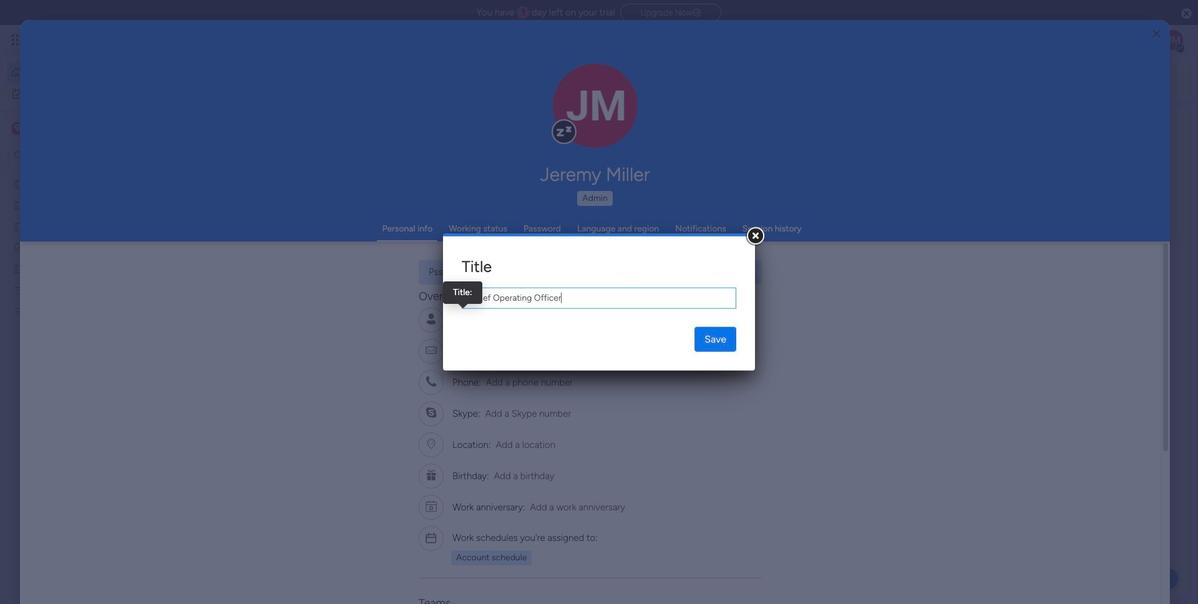 Task type: describe. For each thing, give the bounding box(es) containing it.
dapulse close image
[[1181, 7, 1192, 20]]

0 horizontal spatial shareable board image
[[13, 178, 25, 190]]

0 horizontal spatial workspace image
[[14, 122, 22, 135]]

1 vertical spatial shareable board image
[[419, 253, 433, 266]]

0 vertical spatial public board image
[[13, 199, 25, 211]]

1 horizontal spatial workspace image
[[600, 489, 630, 519]]

public board image
[[13, 263, 25, 275]]



Task type: locate. For each thing, give the bounding box(es) containing it.
0 vertical spatial workspace image
[[14, 122, 22, 135]]

0 vertical spatial shareable board image
[[13, 178, 25, 190]]

shareable board image
[[13, 178, 25, 190], [419, 253, 433, 266]]

component image
[[593, 272, 604, 284], [766, 272, 777, 284]]

1 vertical spatial workspace image
[[600, 489, 630, 519]]

1 vertical spatial public board image
[[13, 220, 25, 232]]

workspace image
[[14, 122, 22, 135], [600, 489, 630, 519]]

shareable board image down workspace icon
[[13, 178, 25, 190]]

select product image
[[11, 34, 24, 46]]

jeremy miller image
[[1163, 30, 1183, 50]]

workspace image
[[12, 122, 24, 135]]

dapulse rightstroke image
[[693, 8, 701, 17]]

Search in workspace field
[[26, 148, 104, 163]]

None field
[[462, 287, 736, 308]]

quick search results list box
[[230, 142, 931, 307]]

option
[[0, 173, 159, 175]]

1 component image from the left
[[593, 272, 604, 284]]

public dashboard image
[[13, 242, 25, 253]]

close image
[[1153, 29, 1160, 38]]

0 horizontal spatial component image
[[593, 272, 604, 284]]

1 horizontal spatial shareable board image
[[419, 253, 433, 266]]

list box
[[0, 171, 159, 490]]

component image
[[419, 272, 430, 284]]

public board image
[[13, 199, 25, 211], [13, 220, 25, 232], [766, 253, 780, 266]]

2 component image from the left
[[766, 272, 777, 284]]

dapulse x slim image
[[746, 268, 752, 279]]

2 vertical spatial public board image
[[766, 253, 780, 266]]

shareable board image up component icon
[[419, 253, 433, 266]]

1 horizontal spatial component image
[[766, 272, 777, 284]]



Task type: vqa. For each thing, say whether or not it's contained in the screenshot.
1st Workspace image
yes



